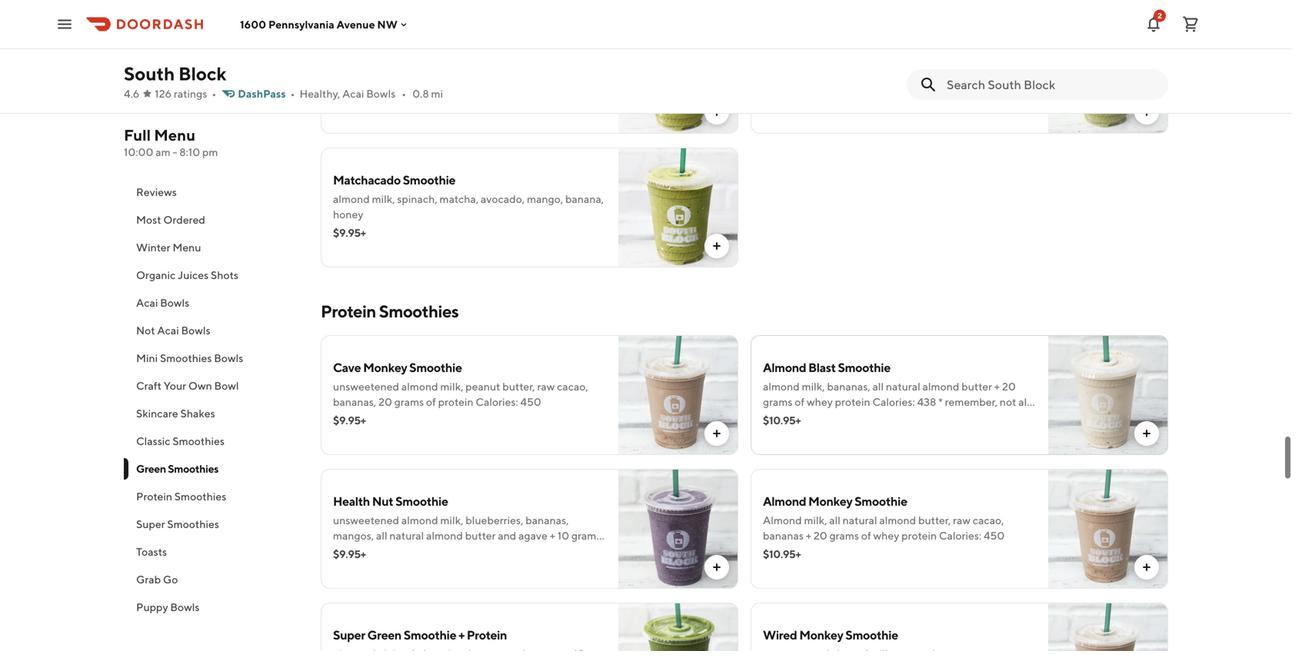 Task type: describe. For each thing, give the bounding box(es) containing it.
cave
[[333, 361, 361, 375]]

you inside almond blast smoothie almond milk, bananas, all natural almond butter + 20 grams of whey protein  calories: 438  * remember, not all calories are created equal. we encourage you to eat real food and to count colors, not calories!
[[963, 411, 981, 424]]

smoothie for health nut smoothie
[[396, 494, 448, 509]]

block
[[179, 63, 226, 85]]

protein inside 'button'
[[136, 491, 172, 503]]

2
[[1158, 11, 1163, 20]]

winter menu
[[136, 241, 201, 254]]

most
[[136, 214, 161, 226]]

blueberries,
[[466, 514, 524, 527]]

spinach
[[333, 74, 371, 87]]

not acai bowls
[[136, 324, 211, 337]]

smoothies for 'classic smoothies' button
[[173, 435, 225, 448]]

almond for almond monkey smoothie
[[763, 494, 807, 509]]

organic juices shots button
[[124, 262, 302, 289]]

own
[[188, 380, 212, 392]]

bananas
[[763, 530, 804, 543]]

butter
[[813, 39, 849, 53]]

smoothies for protein smoothies 'button'
[[175, 491, 226, 503]]

agave inside avocado butter smoothie almond milk, avocado, spinach, peanut butter, bananas, agave  calories: 653  * remember, not all calories are created equal. we encourage you to eat real food and to count colors, not calories!
[[763, 74, 792, 87]]

bananas, inside almond blast smoothie almond milk, bananas, all natural almond butter + 20 grams of whey protein  calories: 438  * remember, not all calories are created equal. we encourage you to eat real food and to count colors, not calories!
[[828, 381, 871, 393]]

ratings
[[174, 87, 207, 100]]

craft
[[136, 380, 162, 392]]

not
[[136, 324, 155, 337]]

20 inside almond monkey smoothie almond milk, all natural almond butter, raw cacao, bananas + 20 grams of whey protein  calories: 450 $10.95+
[[814, 530, 828, 543]]

super green smoothie + protein image
[[619, 603, 739, 652]]

4.6
[[124, 87, 140, 100]]

$10.95+ for peanut blast smoothie + spinach
[[333, 93, 371, 105]]

8:10
[[179, 146, 200, 159]]

go
[[163, 574, 178, 586]]

super for super smoothies
[[136, 518, 165, 531]]

almond inside cave monkey smoothie unsweetened almond milk, peanut butter, raw cacao, bananas, 20 grams of protein  calories: 450 $9.95+
[[402, 381, 438, 393]]

calories inside avocado butter smoothie almond milk, avocado, spinach, peanut butter, bananas, agave  calories: 653  * remember, not all calories are created equal. we encourage you to eat real food and to count colors, not calories!
[[954, 74, 992, 87]]

all inside avocado butter smoothie almond milk, avocado, spinach, peanut butter, bananas, agave  calories: 653  * remember, not all calories are created equal. we encourage you to eat real food and to count colors, not calories!
[[941, 74, 952, 87]]

skincare shakes button
[[124, 400, 302, 428]]

protein inside peanut blast smoothie + spinach unsweetened almond milk,  bananas, peanut butter, spinach  + 20 grams of protein  calories: 438  * remember, not all calories are created equal. we encourage you to eat real food and to count colors, not calories!
[[441, 74, 476, 87]]

mini smoothies bowls button
[[124, 345, 302, 372]]

mini smoothies bowls
[[136, 352, 243, 365]]

and inside almond blast smoothie almond milk, bananas, all natural almond butter + 20 grams of whey protein  calories: 438  * remember, not all calories are created equal. we encourage you to eat real food and to count colors, not calories!
[[788, 427, 807, 439]]

nut
[[372, 494, 393, 509]]

add item to cart image for cave monkey smoothie
[[711, 428, 723, 440]]

20 inside peanut blast smoothie + spinach unsweetened almond milk,  bananas, peanut butter, spinach  + 20 grams of protein  calories: 438  * remember, not all calories are created equal. we encourage you to eat real food and to count colors, not calories!
[[381, 74, 395, 87]]

mango,
[[527, 193, 563, 205]]

Item Search search field
[[947, 76, 1157, 93]]

$10.95+ inside almond monkey smoothie almond milk, all natural almond butter, raw cacao, bananas + 20 grams of whey protein  calories: 450 $10.95+
[[763, 548, 801, 561]]

featured items button
[[124, 151, 302, 179]]

menu for full
[[154, 126, 196, 144]]

1600 pennsylvania avenue nw button
[[240, 18, 410, 31]]

shakes
[[180, 407, 215, 420]]

monkey for almond
[[809, 494, 853, 509]]

menu for winter
[[173, 241, 201, 254]]

of inside the health nut smoothie unsweetened almond milk, blueberries, bananas, mangos, all natural almond butter and agave  + 10 grams of whey protein  calories: 390
[[333, 545, 343, 558]]

0 vertical spatial protein smoothies
[[321, 302, 459, 322]]

blast for almond
[[809, 361, 836, 375]]

full
[[124, 126, 151, 144]]

calories! inside avocado butter smoothie almond milk, avocado, spinach, peanut butter, bananas, agave  calories: 653  * remember, not all calories are created equal. we encourage you to eat real food and to count colors, not calories!
[[847, 105, 888, 118]]

bowl
[[214, 380, 239, 392]]

653
[[839, 74, 859, 87]]

438 inside peanut blast smoothie + spinach unsweetened almond milk,  bananas, peanut butter, spinach  + 20 grams of protein  calories: 438  * remember, not all calories are created equal. we encourage you to eat real food and to count colors, not calories!
[[523, 74, 542, 87]]

+ inside almond blast smoothie almond milk, bananas, all natural almond butter + 20 grams of whey protein  calories: 438  * remember, not all calories are created equal. we encourage you to eat real food and to count colors, not calories!
[[995, 381, 1000, 393]]

spinach
[[467, 39, 511, 53]]

most ordered button
[[124, 206, 302, 234]]

milk, inside cave monkey smoothie unsweetened almond milk, peanut butter, raw cacao, bananas, 20 grams of protein  calories: 450 $9.95+
[[441, 381, 464, 393]]

protein inside cave monkey smoothie unsweetened almond milk, peanut butter, raw cacao, bananas, 20 grams of protein  calories: 450 $9.95+
[[438, 396, 474, 409]]

450 inside almond monkey smoothie almond milk, all natural almond butter, raw cacao, bananas + 20 grams of whey protein  calories: 450 $10.95+
[[984, 530, 1005, 543]]

we inside almond blast smoothie almond milk, bananas, all natural almond butter + 20 grams of whey protein  calories: 438  * remember, not all calories are created equal. we encourage you to eat real food and to count colors, not calories!
[[892, 411, 906, 424]]

cave monkey smoothie image
[[619, 336, 739, 456]]

smoothie for avocado butter smoothie
[[851, 39, 903, 53]]

wired
[[763, 628, 798, 643]]

green smoothies
[[136, 463, 219, 476]]

126
[[155, 87, 172, 100]]

$10.95+ for almond blast smoothie
[[763, 414, 801, 427]]

super green smoothie + protein
[[333, 628, 507, 643]]

butter, inside peanut blast smoothie + spinach unsweetened almond milk,  bananas, peanut butter, spinach  + 20 grams of protein  calories: 438  * remember, not all calories are created equal. we encourage you to eat real food and to count colors, not calories!
[[548, 59, 581, 72]]

notification bell image
[[1145, 15, 1164, 33]]

smoothie for almond monkey smoothie
[[855, 494, 908, 509]]

ordered
[[163, 214, 205, 226]]

avocado butter smoothie almond milk, avocado, spinach, peanut butter, bananas, agave  calories: 653  * remember, not all calories are created equal. we encourage you to eat real food and to count colors, not calories!
[[763, 39, 1032, 118]]

all inside the health nut smoothie unsweetened almond milk, blueberries, bananas, mangos, all natural almond butter and agave  + 10 grams of whey protein  calories: 390
[[376, 530, 388, 543]]

classic
[[136, 435, 171, 448]]

cacao, inside almond monkey smoothie almond milk, all natural almond butter, raw cacao, bananas + 20 grams of whey protein  calories: 450 $10.95+
[[973, 514, 1005, 527]]

milk, inside avocado butter smoothie almond milk, avocado, spinach, peanut butter, bananas, agave  calories: 653  * remember, not all calories are created equal. we encourage you to eat real food and to count colors, not calories!
[[802, 59, 825, 72]]

toasts
[[136, 546, 167, 559]]

-
[[173, 146, 177, 159]]

cacao, inside cave monkey smoothie unsweetened almond milk, peanut butter, raw cacao, bananas, 20 grams of protein  calories: 450 $9.95+
[[557, 381, 589, 393]]

2 • from the left
[[291, 87, 295, 100]]

grab go
[[136, 574, 178, 586]]

peanut blast smoothie + spinach image
[[619, 14, 739, 134]]

protein smoothies button
[[124, 483, 302, 511]]

grams inside peanut blast smoothie + spinach unsweetened almond milk,  bananas, peanut butter, spinach  + 20 grams of protein  calories: 438  * remember, not all calories are created equal. we encourage you to eat real food and to count colors, not calories!
[[397, 74, 426, 87]]

protein inside the health nut smoothie unsweetened almond milk, blueberries, bananas, mangos, all natural almond butter and agave  + 10 grams of whey protein  calories: 390
[[373, 545, 409, 558]]

peanut inside cave monkey smoothie unsweetened almond milk, peanut butter, raw cacao, bananas, 20 grams of protein  calories: 450 $9.95+
[[466, 381, 501, 393]]

classic smoothies
[[136, 435, 225, 448]]

smoothies for 'super smoothies' button
[[167, 518, 219, 531]]

open menu image
[[55, 15, 74, 33]]

calories: inside peanut blast smoothie + spinach unsweetened almond milk,  bananas, peanut butter, spinach  + 20 grams of protein  calories: 438  * remember, not all calories are created equal. we encourage you to eat real food and to count colors, not calories!
[[478, 74, 521, 87]]

0 vertical spatial green
[[136, 463, 166, 476]]

bowls for not
[[181, 324, 211, 337]]

smoothie for cave monkey smoothie
[[410, 361, 462, 375]]

skincare shakes
[[136, 407, 215, 420]]

food inside peanut blast smoothie + spinach unsweetened almond milk,  bananas, peanut butter, spinach  + 20 grams of protein  calories: 438  * remember, not all calories are created equal. we encourage you to eat real food and to count colors, not calories!
[[372, 105, 394, 118]]

* inside peanut blast smoothie + spinach unsweetened almond milk,  bananas, peanut butter, spinach  + 20 grams of protein  calories: 438  * remember, not all calories are created equal. we encourage you to eat real food and to count colors, not calories!
[[544, 74, 548, 87]]

reviews
[[136, 186, 177, 199]]

south
[[124, 63, 175, 85]]

pennsylvania
[[269, 18, 335, 31]]

peanut
[[333, 39, 373, 53]]

count inside almond blast smoothie almond milk, bananas, all natural almond butter + 20 grams of whey protein  calories: 438  * remember, not all calories are created equal. we encourage you to eat real food and to count colors, not calories!
[[821, 427, 850, 439]]

health nut smoothie unsweetened almond milk, blueberries, bananas, mangos, all natural almond butter and agave  + 10 grams of whey protein  calories: 390
[[333, 494, 601, 558]]

almond monkey smoothie almond milk, all natural almond butter, raw cacao, bananas + 20 grams of whey protein  calories: 450 $10.95+
[[763, 494, 1005, 561]]

eat inside almond blast smoothie almond milk, bananas, all natural almond butter + 20 grams of whey protein  calories: 438  * remember, not all calories are created equal. we encourage you to eat real food and to count colors, not calories!
[[995, 411, 1011, 424]]

dashpass
[[238, 87, 286, 100]]

are inside almond blast smoothie almond milk, bananas, all natural almond butter + 20 grams of whey protein  calories: 438  * remember, not all calories are created equal. we encourage you to eat real food and to count colors, not calories!
[[803, 411, 818, 424]]

monkey for wired
[[800, 628, 844, 643]]

acai bowls button
[[124, 289, 302, 317]]

whey inside almond monkey smoothie almond milk, all natural almond butter, raw cacao, bananas + 20 grams of whey protein  calories: 450 $10.95+
[[874, 530, 900, 543]]

natural inside almond monkey smoothie almond milk, all natural almond butter, raw cacao, bananas + 20 grams of whey protein  calories: 450 $10.95+
[[843, 514, 878, 527]]

juices
[[178, 269, 209, 282]]

most ordered
[[136, 214, 205, 226]]

of inside almond monkey smoothie almond milk, all natural almond butter, raw cacao, bananas + 20 grams of whey protein  calories: 450 $10.95+
[[862, 530, 872, 543]]

am
[[156, 146, 171, 159]]

you inside peanut blast smoothie + spinach unsweetened almond milk,  bananas, peanut butter, spinach  + 20 grams of protein  calories: 438  * remember, not all calories are created equal. we encourage you to eat real food and to count colors, not calories!
[[565, 90, 583, 102]]

of inside almond blast smoothie almond milk, bananas, all natural almond butter + 20 grams of whey protein  calories: 438  * remember, not all calories are created equal. we encourage you to eat real food and to count colors, not calories!
[[795, 396, 805, 409]]

0.8
[[413, 87, 429, 100]]

calories! inside almond blast smoothie almond milk, bananas, all natural almond butter + 20 grams of whey protein  calories: 438  * remember, not all calories are created equal. we encourage you to eat real food and to count colors, not calories!
[[905, 427, 946, 439]]

protein inside almond monkey smoothie almond milk, all natural almond butter, raw cacao, bananas + 20 grams of whey protein  calories: 450 $10.95+
[[902, 530, 937, 543]]

puppy
[[136, 601, 168, 614]]

your
[[164, 380, 186, 392]]

acai for not
[[157, 324, 179, 337]]

almond inside matchacado smoothie almond milk, spinach, matcha, avocado, mango, banana, honey $9.95+
[[333, 193, 370, 205]]

3 • from the left
[[402, 87, 406, 100]]

peanut inside peanut blast smoothie + spinach unsweetened almond milk,  bananas, peanut butter, spinach  + 20 grams of protein  calories: 438  * remember, not all calories are created equal. we encourage you to eat real food and to count colors, not calories!
[[511, 59, 546, 72]]

wired monkey smoothie
[[763, 628, 899, 643]]

health nut smoothie image
[[619, 469, 739, 589]]

$9.95+ inside matchacado smoothie almond milk, spinach, matcha, avocado, mango, banana, honey $9.95+
[[333, 227, 366, 239]]

matchacado
[[333, 173, 401, 187]]

smoothie for peanut blast smoothie + spinach
[[404, 39, 457, 53]]

20 inside cave monkey smoothie unsweetened almond milk, peanut butter, raw cacao, bananas, 20 grams of protein  calories: 450 $9.95+
[[379, 396, 392, 409]]

spinach, inside matchacado smoothie almond milk, spinach, matcha, avocado, mango, banana, honey $9.95+
[[397, 193, 438, 205]]

almond inside avocado butter smoothie almond milk, avocado, spinach, peanut butter, bananas, agave  calories: 653  * remember, not all calories are created equal. we encourage you to eat real food and to count colors, not calories!
[[763, 59, 800, 72]]

calories: inside almond blast smoothie almond milk, bananas, all natural almond butter + 20 grams of whey protein  calories: 438  * remember, not all calories are created equal. we encourage you to eat real food and to count colors, not calories!
[[873, 396, 915, 409]]

acai bowls
[[136, 297, 189, 309]]

we inside peanut blast smoothie + spinach unsweetened almond milk,  bananas, peanut butter, spinach  + 20 grams of protein  calories: 438  * remember, not all calories are created equal. we encourage you to eat real food and to count colors, not calories!
[[494, 90, 508, 102]]

blast for peanut
[[375, 39, 402, 53]]

agave inside the health nut smoothie unsweetened almond milk, blueberries, bananas, mangos, all natural almond butter and agave  + 10 grams of whey protein  calories: 390
[[519, 530, 548, 543]]

10
[[558, 530, 570, 543]]

created inside almond blast smoothie almond milk, bananas, all natural almond butter + 20 grams of whey protein  calories: 438  * remember, not all calories are created equal. we encourage you to eat real food and to count colors, not calories!
[[821, 411, 858, 424]]

bowls for mini
[[214, 352, 243, 365]]

dashpass •
[[238, 87, 295, 100]]

food inside avocado butter smoothie almond milk, avocado, spinach, peanut butter, bananas, agave  calories: 653  * remember, not all calories are created equal. we encourage you to eat real food and to count colors, not calories!
[[976, 90, 999, 102]]

real inside peanut blast smoothie + spinach unsweetened almond milk,  bananas, peanut butter, spinach  + 20 grams of protein  calories: 438  * remember, not all calories are created equal. we encourage you to eat real food and to count colors, not calories!
[[351, 105, 369, 118]]

bowls up not acai bowls
[[160, 297, 189, 309]]

honey
[[333, 208, 364, 221]]

matcha,
[[440, 193, 479, 205]]

butter, inside almond monkey smoothie almond milk, all natural almond butter, raw cacao, bananas + 20 grams of whey protein  calories: 450 $10.95+
[[919, 514, 951, 527]]

classic smoothies button
[[124, 428, 302, 456]]

encourage inside avocado butter smoothie almond milk, avocado, spinach, peanut butter, bananas, agave  calories: 653  * remember, not all calories are created equal. we encourage you to eat real food and to count colors, not calories!
[[851, 90, 903, 102]]

remember, inside peanut blast smoothie + spinach unsweetened almond milk,  bananas, peanut butter, spinach  + 20 grams of protein  calories: 438  * remember, not all calories are created equal. we encourage you to eat real food and to count colors, not calories!
[[551, 74, 603, 87]]

10:00
[[124, 146, 153, 159]]

healthy,
[[300, 87, 340, 100]]

almond for almond blast smoothie
[[763, 361, 807, 375]]

calories: inside avocado butter smoothie almond milk, avocado, spinach, peanut butter, bananas, agave  calories: 653  * remember, not all calories are created equal. we encourage you to eat real food and to count colors, not calories!
[[795, 74, 837, 87]]

avocado, inside matchacado smoothie almond milk, spinach, matcha, avocado, mango, banana, honey $9.95+
[[481, 193, 525, 205]]

bananas, inside avocado butter smoothie almond milk, avocado, spinach, peanut butter, bananas, agave  calories: 653  * remember, not all calories are created equal. we encourage you to eat real food and to count colors, not calories!
[[988, 59, 1031, 72]]

grams inside almond monkey smoothie almond milk, all natural almond butter, raw cacao, bananas + 20 grams of whey protein  calories: 450 $10.95+
[[830, 530, 860, 543]]

unsweetened for cave
[[333, 381, 399, 393]]

1600 pennsylvania avenue nw
[[240, 18, 398, 31]]

south block
[[124, 63, 226, 85]]

bowls for healthy,
[[366, 87, 396, 100]]

created inside peanut blast smoothie + spinach unsweetened almond milk,  bananas, peanut butter, spinach  + 20 grams of protein  calories: 438  * remember, not all calories are created equal. we encourage you to eat real food and to count colors, not calories!
[[423, 90, 460, 102]]

390
[[456, 545, 476, 558]]

winter menu button
[[124, 234, 302, 262]]

equal. inside peanut blast smoothie + spinach unsweetened almond milk,  bananas, peanut butter, spinach  + 20 grams of protein  calories: 438  * remember, not all calories are created equal. we encourage you to eat real food and to count colors, not calories!
[[462, 90, 492, 102]]

mi
[[431, 87, 443, 100]]

grab
[[136, 574, 161, 586]]

organic
[[136, 269, 176, 282]]

unsweetened for health
[[333, 514, 399, 527]]



Task type: locate. For each thing, give the bounding box(es) containing it.
are inside peanut blast smoothie + spinach unsweetened almond milk,  bananas, peanut butter, spinach  + 20 grams of protein  calories: 438  * remember, not all calories are created equal. we encourage you to eat real food and to count colors, not calories!
[[405, 90, 420, 102]]

grams inside cave monkey smoothie unsweetened almond milk, peanut butter, raw cacao, bananas, 20 grams of protein  calories: 450 $9.95+
[[395, 396, 424, 409]]

20
[[381, 74, 395, 87], [1003, 381, 1016, 393], [379, 396, 392, 409], [814, 530, 828, 543]]

1 vertical spatial natural
[[843, 514, 878, 527]]

acai up not
[[136, 297, 158, 309]]

menu inside button
[[173, 241, 201, 254]]

acai down spinach
[[342, 87, 364, 100]]

1 vertical spatial $10.95+
[[763, 414, 801, 427]]

grams inside the health nut smoothie unsweetened almond milk, blueberries, bananas, mangos, all natural almond butter and agave  + 10 grams of whey protein  calories: 390
[[572, 530, 601, 543]]

unsweetened inside cave monkey smoothie unsweetened almond milk, peanut butter, raw cacao, bananas, 20 grams of protein  calories: 450 $9.95+
[[333, 381, 399, 393]]

equal.
[[462, 90, 492, 102], [803, 90, 833, 102], [860, 411, 890, 424]]

smoothie inside almond monkey smoothie almond milk, all natural almond butter, raw cacao, bananas + 20 grams of whey protein  calories: 450 $10.95+
[[855, 494, 908, 509]]

green
[[136, 463, 166, 476], [368, 628, 402, 643]]

monkey
[[363, 361, 407, 375], [809, 494, 853, 509], [800, 628, 844, 643]]

1 horizontal spatial are
[[803, 411, 818, 424]]

almond monkey smoothie image
[[1049, 469, 1169, 589]]

1 vertical spatial avocado,
[[481, 193, 525, 205]]

not
[[922, 74, 939, 87], [333, 90, 350, 102], [494, 105, 511, 118], [828, 105, 845, 118], [1000, 396, 1017, 409], [886, 427, 903, 439]]

calories
[[954, 74, 992, 87], [365, 90, 403, 102], [763, 411, 801, 424]]

• down block
[[212, 87, 216, 100]]

1 vertical spatial 450
[[984, 530, 1005, 543]]

and inside peanut blast smoothie + spinach unsweetened almond milk,  bananas, peanut butter, spinach  + 20 grams of protein  calories: 438  * remember, not all calories are created equal. we encourage you to eat real food and to count colors, not calories!
[[396, 105, 415, 118]]

spinach,
[[874, 59, 914, 72], [397, 193, 438, 205]]

matchacado smoothie almond milk, spinach, matcha, avocado, mango, banana, honey $9.95+
[[333, 173, 604, 239]]

acai right not
[[157, 324, 179, 337]]

milk, inside the health nut smoothie unsweetened almond milk, blueberries, bananas, mangos, all natural almond butter and agave  + 10 grams of whey protein  calories: 390
[[441, 514, 464, 527]]

2 horizontal spatial equal.
[[860, 411, 890, 424]]

0 vertical spatial unsweetened
[[333, 59, 399, 72]]

2 vertical spatial calories
[[763, 411, 801, 424]]

0 horizontal spatial protein
[[136, 491, 172, 503]]

smoothie for almond blast smoothie
[[838, 361, 891, 375]]

reviews button
[[124, 179, 302, 206]]

0 horizontal spatial calories
[[365, 90, 403, 102]]

3 $9.95+ from the top
[[333, 548, 366, 561]]

unsweetened up spinach
[[333, 59, 399, 72]]

wired monkey smoothie image
[[1049, 603, 1169, 652]]

2 almond from the top
[[763, 494, 807, 509]]

avocado, left mango,
[[481, 193, 525, 205]]

0 vertical spatial $10.95+
[[333, 93, 371, 105]]

0 vertical spatial protein
[[321, 302, 376, 322]]

butter inside almond blast smoothie almond milk, bananas, all natural almond butter + 20 grams of whey protein  calories: 438  * remember, not all calories are created equal. we encourage you to eat real food and to count colors, not calories!
[[962, 381, 993, 393]]

you
[[565, 90, 583, 102], [906, 90, 924, 102], [963, 411, 981, 424]]

smoothie inside almond blast smoothie almond milk, bananas, all natural almond butter + 20 grams of whey protein  calories: 438  * remember, not all calories are created equal. we encourage you to eat real food and to count colors, not calories!
[[838, 361, 891, 375]]

encourage inside peanut blast smoothie + spinach unsweetened almond milk,  bananas, peanut butter, spinach  + 20 grams of protein  calories: 438  * remember, not all calories are created equal. we encourage you to eat real food and to count colors, not calories!
[[511, 90, 563, 102]]

acai inside not acai bowls button
[[157, 324, 179, 337]]

$10.95+
[[333, 93, 371, 105], [763, 414, 801, 427], [763, 548, 801, 561]]

avenue
[[337, 18, 375, 31]]

1 horizontal spatial eat
[[938, 90, 954, 102]]

2 vertical spatial monkey
[[800, 628, 844, 643]]

whey inside the health nut smoothie unsweetened almond milk, blueberries, bananas, mangos, all natural almond butter and agave  + 10 grams of whey protein  calories: 390
[[345, 545, 371, 558]]

butter, inside cave monkey smoothie unsweetened almond milk, peanut butter, raw cacao, bananas, 20 grams of protein  calories: 450 $9.95+
[[503, 381, 535, 393]]

milk,
[[441, 59, 464, 72], [802, 59, 825, 72], [372, 193, 395, 205], [441, 381, 464, 393], [802, 381, 825, 393], [441, 514, 464, 527], [805, 514, 828, 527]]

2 horizontal spatial protein
[[467, 628, 507, 643]]

avocado butter smoothie image
[[1049, 14, 1169, 134]]

agave down avocado
[[763, 74, 792, 87]]

blast inside peanut blast smoothie + spinach unsweetened almond milk,  bananas, peanut butter, spinach  + 20 grams of protein  calories: 438  * remember, not all calories are created equal. we encourage you to eat real food and to count colors, not calories!
[[375, 39, 402, 53]]

smoothie inside peanut blast smoothie + spinach unsweetened almond milk,  bananas, peanut butter, spinach  + 20 grams of protein  calories: 438  * remember, not all calories are created equal. we encourage you to eat real food and to count colors, not calories!
[[404, 39, 457, 53]]

grams
[[397, 74, 426, 87], [395, 396, 424, 409], [763, 396, 793, 409], [572, 530, 601, 543], [830, 530, 860, 543]]

1 vertical spatial cacao,
[[973, 514, 1005, 527]]

1 vertical spatial monkey
[[809, 494, 853, 509]]

$9.95+
[[333, 227, 366, 239], [333, 414, 366, 427], [333, 548, 366, 561]]

calories: inside cave monkey smoothie unsweetened almond milk, peanut butter, raw cacao, bananas, 20 grams of protein  calories: 450 $9.95+
[[476, 396, 518, 409]]

and
[[1001, 90, 1020, 102], [396, 105, 415, 118], [788, 427, 807, 439], [498, 530, 517, 543]]

0 vertical spatial monkey
[[363, 361, 407, 375]]

add item to cart image
[[711, 106, 723, 119], [1141, 106, 1154, 119], [711, 240, 723, 252], [711, 428, 723, 440], [711, 562, 723, 574], [1141, 562, 1154, 574]]

2 horizontal spatial we
[[892, 411, 906, 424]]

raw
[[537, 381, 555, 393], [954, 514, 971, 527]]

2 horizontal spatial food
[[976, 90, 999, 102]]

1 horizontal spatial cacao,
[[973, 514, 1005, 527]]

2 vertical spatial $10.95+
[[763, 548, 801, 561]]

0 horizontal spatial peanut
[[466, 381, 501, 393]]

remember,
[[551, 74, 603, 87], [867, 74, 920, 87], [945, 396, 998, 409]]

bananas, inside cave monkey smoothie unsweetened almond milk, peanut butter, raw cacao, bananas, 20 grams of protein  calories: 450 $9.95+
[[333, 396, 377, 409]]

super for super green smoothie + protein
[[333, 628, 365, 643]]

equal. inside almond blast smoothie almond milk, bananas, all natural almond butter + 20 grams of whey protein  calories: 438  * remember, not all calories are created equal. we encourage you to eat real food and to count colors, not calories!
[[860, 411, 890, 424]]

smoothies inside 'button'
[[175, 491, 226, 503]]

1 almond from the top
[[763, 361, 807, 375]]

almond blast smoothie almond milk, bananas, all natural almond butter + 20 grams of whey protein  calories: 438  * remember, not all calories are created equal. we encourage you to eat real food and to count colors, not calories!
[[763, 361, 1032, 439]]

3 almond from the top
[[763, 514, 802, 527]]

2 horizontal spatial eat
[[995, 411, 1011, 424]]

raw inside almond monkey smoothie almond milk, all natural almond butter, raw cacao, bananas + 20 grams of whey protein  calories: 450 $10.95+
[[954, 514, 971, 527]]

grab go button
[[124, 566, 302, 594]]

0 items, open order cart image
[[1182, 15, 1200, 33]]

0 vertical spatial butter
[[962, 381, 993, 393]]

craft your own bowl button
[[124, 372, 302, 400]]

monkey for cave
[[363, 361, 407, 375]]

eat inside avocado butter smoothie almond milk, avocado, spinach, peanut butter, bananas, agave  calories: 653  * remember, not all calories are created equal. we encourage you to eat real food and to count colors, not calories!
[[938, 90, 954, 102]]

skincare
[[136, 407, 178, 420]]

0 vertical spatial agave
[[763, 74, 792, 87]]

1 vertical spatial super
[[333, 628, 365, 643]]

1 horizontal spatial natural
[[843, 514, 878, 527]]

and inside the health nut smoothie unsweetened almond milk, blueberries, bananas, mangos, all natural almond butter and agave  + 10 grams of whey protein  calories: 390
[[498, 530, 517, 543]]

0 horizontal spatial count
[[429, 105, 458, 118]]

protein smoothies up the cave
[[321, 302, 459, 322]]

not acai bowls button
[[124, 317, 302, 345]]

1 horizontal spatial agave
[[763, 74, 792, 87]]

count inside avocado butter smoothie almond milk, avocado, spinach, peanut butter, bananas, agave  calories: 653  * remember, not all calories are created equal. we encourage you to eat real food and to count colors, not calories!
[[763, 105, 792, 118]]

food
[[976, 90, 999, 102], [372, 105, 394, 118], [763, 427, 786, 439]]

almond inside almond monkey smoothie almond milk, all natural almond butter, raw cacao, bananas + 20 grams of whey protein  calories: 450 $10.95+
[[880, 514, 917, 527]]

calories! inside peanut blast smoothie + spinach unsweetened almond milk,  bananas, peanut butter, spinach  + 20 grams of protein  calories: 438  * remember, not all calories are created equal. we encourage you to eat real food and to count colors, not calories!
[[513, 105, 554, 118]]

2 horizontal spatial count
[[821, 427, 850, 439]]

almond blast smoothie image
[[1049, 336, 1169, 456]]

$9.95+ down the honey
[[333, 227, 366, 239]]

1 horizontal spatial avocado,
[[828, 59, 872, 72]]

cave monkey smoothie unsweetened almond milk, peanut butter, raw cacao, bananas, 20 grams of protein  calories: 450 $9.95+
[[333, 361, 589, 427]]

colors,
[[460, 105, 492, 118], [794, 105, 826, 118], [852, 427, 884, 439]]

0 horizontal spatial encourage
[[511, 90, 563, 102]]

puppy bowls
[[136, 601, 200, 614]]

pm
[[202, 146, 218, 159]]

2 horizontal spatial calories!
[[905, 427, 946, 439]]

126 ratings •
[[155, 87, 216, 100]]

1 unsweetened from the top
[[333, 59, 399, 72]]

0 vertical spatial avocado,
[[828, 59, 872, 72]]

2 horizontal spatial are
[[994, 74, 1010, 87]]

3 unsweetened from the top
[[333, 514, 399, 527]]

toasts button
[[124, 539, 302, 566]]

protein smoothies up super smoothies
[[136, 491, 226, 503]]

0 vertical spatial cacao,
[[557, 381, 589, 393]]

calories: inside almond monkey smoothie almond milk, all natural almond butter, raw cacao, bananas + 20 grams of whey protein  calories: 450 $10.95+
[[940, 530, 982, 543]]

0 vertical spatial acai
[[342, 87, 364, 100]]

*
[[544, 74, 548, 87], [861, 74, 865, 87], [939, 396, 943, 409]]

bowls inside button
[[181, 324, 211, 337]]

1 horizontal spatial encourage
[[851, 90, 903, 102]]

all inside almond monkey smoothie almond milk, all natural almond butter, raw cacao, bananas + 20 grams of whey protein  calories: 450 $10.95+
[[830, 514, 841, 527]]

remember, inside almond blast smoothie almond milk, bananas, all natural almond butter + 20 grams of whey protein  calories: 438  * remember, not all calories are created equal. we encourage you to eat real food and to count colors, not calories!
[[945, 396, 998, 409]]

remember, inside avocado butter smoothie almond milk, avocado, spinach, peanut butter, bananas, agave  calories: 653  * remember, not all calories are created equal. we encourage you to eat real food and to count colors, not calories!
[[867, 74, 920, 87]]

0 horizontal spatial cacao,
[[557, 381, 589, 393]]

1 horizontal spatial we
[[835, 90, 849, 102]]

1 vertical spatial 438
[[918, 396, 937, 409]]

0 horizontal spatial *
[[544, 74, 548, 87]]

2 vertical spatial almond
[[763, 514, 802, 527]]

calories inside peanut blast smoothie + spinach unsweetened almond milk,  bananas, peanut butter, spinach  + 20 grams of protein  calories: 438  * remember, not all calories are created equal. we encourage you to eat real food and to count colors, not calories!
[[365, 90, 403, 102]]

0 vertical spatial are
[[994, 74, 1010, 87]]

bowls inside "button"
[[170, 601, 200, 614]]

nw
[[377, 18, 398, 31]]

2 horizontal spatial calories
[[954, 74, 992, 87]]

unsweetened
[[333, 59, 399, 72], [333, 381, 399, 393], [333, 514, 399, 527]]

0 horizontal spatial calories!
[[513, 105, 554, 118]]

* inside avocado butter smoothie almond milk, avocado, spinach, peanut butter, bananas, agave  calories: 653  * remember, not all calories are created equal. we encourage you to eat real food and to count colors, not calories!
[[861, 74, 865, 87]]

craft your own bowl
[[136, 380, 239, 392]]

calories inside almond blast smoothie almond milk, bananas, all natural almond butter + 20 grams of whey protein  calories: 438  * remember, not all calories are created equal. we encourage you to eat real food and to count colors, not calories!
[[763, 411, 801, 424]]

1 • from the left
[[212, 87, 216, 100]]

featured
[[136, 158, 181, 171]]

0 horizontal spatial raw
[[537, 381, 555, 393]]

0 horizontal spatial super
[[136, 518, 165, 531]]

peanut inside avocado butter smoothie almond milk, avocado, spinach, peanut butter, bananas, agave  calories: 653  * remember, not all calories are created equal. we encourage you to eat real food and to count colors, not calories!
[[916, 59, 951, 72]]

1 vertical spatial agave
[[519, 530, 548, 543]]

of inside cave monkey smoothie unsweetened almond milk, peanut butter, raw cacao, bananas, 20 grams of protein  calories: 450 $9.95+
[[426, 396, 436, 409]]

avocado
[[763, 39, 811, 53]]

bowls
[[366, 87, 396, 100], [160, 297, 189, 309], [181, 324, 211, 337], [214, 352, 243, 365], [170, 601, 200, 614]]

2 horizontal spatial encourage
[[909, 411, 961, 424]]

created inside avocado butter smoothie almond milk, avocado, spinach, peanut butter, bananas, agave  calories: 653  * remember, not all calories are created equal. we encourage you to eat real food and to count colors, not calories!
[[763, 90, 801, 102]]

items
[[183, 158, 210, 171]]

colors, inside avocado butter smoothie almond milk, avocado, spinach, peanut butter, bananas, agave  calories: 653  * remember, not all calories are created equal. we encourage you to eat real food and to count colors, not calories!
[[794, 105, 826, 118]]

smoothies
[[379, 302, 459, 322], [160, 352, 212, 365], [173, 435, 225, 448], [168, 463, 219, 476], [175, 491, 226, 503], [167, 518, 219, 531]]

milk, inside almond monkey smoothie almond milk, all natural almond butter, raw cacao, bananas + 20 grams of whey protein  calories: 450 $10.95+
[[805, 514, 828, 527]]

1 horizontal spatial created
[[763, 90, 801, 102]]

1 vertical spatial butter
[[465, 530, 496, 543]]

1 vertical spatial real
[[351, 105, 369, 118]]

menu up -
[[154, 126, 196, 144]]

puppy bowls button
[[124, 594, 302, 622]]

avocado, up '653'
[[828, 59, 872, 72]]

smoothie inside cave monkey smoothie unsweetened almond milk, peanut butter, raw cacao, bananas, 20 grams of protein  calories: 450 $9.95+
[[410, 361, 462, 375]]

shots
[[211, 269, 239, 282]]

health
[[333, 494, 370, 509]]

1 horizontal spatial blast
[[809, 361, 836, 375]]

$9.95+ down the cave
[[333, 414, 366, 427]]

calories:
[[478, 74, 521, 87], [795, 74, 837, 87], [476, 396, 518, 409], [873, 396, 915, 409], [940, 530, 982, 543], [411, 545, 454, 558]]

1 horizontal spatial remember,
[[867, 74, 920, 87]]

protein smoothies inside protein smoothies 'button'
[[136, 491, 226, 503]]

matchacado smoothie image
[[619, 148, 739, 268]]

0 horizontal spatial spinach,
[[397, 193, 438, 205]]

1 vertical spatial protein
[[136, 491, 172, 503]]

milk, inside almond blast smoothie almond milk, bananas, all natural almond butter + 20 grams of whey protein  calories: 438  * remember, not all calories are created equal. we encourage you to eat real food and to count colors, not calories!
[[802, 381, 825, 393]]

2 vertical spatial unsweetened
[[333, 514, 399, 527]]

calories: inside the health nut smoothie unsweetened almond milk, blueberries, bananas, mangos, all natural almond butter and agave  + 10 grams of whey protein  calories: 390
[[411, 545, 454, 558]]

2 horizontal spatial natural
[[886, 381, 921, 393]]

1 horizontal spatial 438
[[918, 396, 937, 409]]

0 horizontal spatial real
[[351, 105, 369, 118]]

real inside avocado butter smoothie almond milk, avocado, spinach, peanut butter, bananas, agave  calories: 653  * remember, not all calories are created equal. we encourage you to eat real food and to count colors, not calories!
[[956, 90, 974, 102]]

bowls up bowl
[[214, 352, 243, 365]]

avocado, inside avocado butter smoothie almond milk, avocado, spinach, peanut butter, bananas, agave  calories: 653  * remember, not all calories are created equal. we encourage you to eat real food and to count colors, not calories!
[[828, 59, 872, 72]]

blast
[[375, 39, 402, 53], [809, 361, 836, 375]]

2 horizontal spatial created
[[821, 411, 858, 424]]

1 horizontal spatial green
[[368, 628, 402, 643]]

smoothies inside button
[[167, 518, 219, 531]]

encourage inside almond blast smoothie almond milk, bananas, all natural almond butter + 20 grams of whey protein  calories: 438  * remember, not all calories are created equal. we encourage you to eat real food and to count colors, not calories!
[[909, 411, 961, 424]]

protein
[[321, 302, 376, 322], [136, 491, 172, 503], [467, 628, 507, 643]]

add item to cart image for almond monkey smoothie
[[1141, 562, 1154, 574]]

1 $9.95+ from the top
[[333, 227, 366, 239]]

1 horizontal spatial •
[[291, 87, 295, 100]]

1 vertical spatial $9.95+
[[333, 414, 366, 427]]

• left 0.8
[[402, 87, 406, 100]]

bowls down go
[[170, 601, 200, 614]]

super smoothies
[[136, 518, 219, 531]]

1 vertical spatial unsweetened
[[333, 381, 399, 393]]

add item to cart image
[[1141, 428, 1154, 440]]

0 horizontal spatial are
[[405, 90, 420, 102]]

unsweetened down the cave
[[333, 381, 399, 393]]

0 horizontal spatial eat
[[333, 105, 349, 118]]

0 horizontal spatial 438
[[523, 74, 542, 87]]

smoothie inside the health nut smoothie unsweetened almond milk, blueberries, bananas, mangos, all natural almond butter and agave  + 10 grams of whey protein  calories: 390
[[396, 494, 448, 509]]

menu
[[154, 126, 196, 144], [173, 241, 201, 254]]

1 horizontal spatial protein smoothies
[[321, 302, 459, 322]]

almond inside almond blast smoothie almond milk, bananas, all natural almond butter + 20 grams of whey protein  calories: 438  * remember, not all calories are created equal. we encourage you to eat real food and to count colors, not calories!
[[763, 361, 807, 375]]

mini
[[136, 352, 158, 365]]

0 vertical spatial calories
[[954, 74, 992, 87]]

2 vertical spatial $9.95+
[[333, 548, 366, 561]]

created
[[423, 90, 460, 102], [763, 90, 801, 102], [821, 411, 858, 424]]

1 horizontal spatial whey
[[807, 396, 833, 409]]

450 inside cave monkey smoothie unsweetened almond milk, peanut butter, raw cacao, bananas, 20 grams of protein  calories: 450 $9.95+
[[521, 396, 542, 409]]

• left 'healthy,'
[[291, 87, 295, 100]]

milk, inside matchacado smoothie almond milk, spinach, matcha, avocado, mango, banana, honey $9.95+
[[372, 193, 395, 205]]

438 inside almond blast smoothie almond milk, bananas, all natural almond butter + 20 grams of whey protein  calories: 438  * remember, not all calories are created equal. we encourage you to eat real food and to count colors, not calories!
[[918, 396, 937, 409]]

acai for healthy,
[[342, 87, 364, 100]]

1600
[[240, 18, 266, 31]]

organic juices shots
[[136, 269, 239, 282]]

2 horizontal spatial real
[[1013, 411, 1032, 424]]

1 vertical spatial whey
[[874, 530, 900, 543]]

1 horizontal spatial peanut
[[511, 59, 546, 72]]

food inside almond blast smoothie almond milk, bananas, all natural almond butter + 20 grams of whey protein  calories: 438  * remember, not all calories are created equal. we encourage you to eat real food and to count colors, not calories!
[[763, 427, 786, 439]]

0 horizontal spatial 450
[[521, 396, 542, 409]]

agave left '10'
[[519, 530, 548, 543]]

1 vertical spatial blast
[[809, 361, 836, 375]]

bowls down spinach
[[366, 87, 396, 100]]

whey inside almond blast smoothie almond milk, bananas, all natural almond butter + 20 grams of whey protein  calories: 438  * remember, not all calories are created equal. we encourage you to eat real food and to count colors, not calories!
[[807, 396, 833, 409]]

$9.95+ down "mangos,"
[[333, 548, 366, 561]]

+ inside almond monkey smoothie almond milk, all natural almond butter, raw cacao, bananas + 20 grams of whey protein  calories: 450 $10.95+
[[806, 530, 812, 543]]

count inside peanut blast smoothie + spinach unsweetened almond milk,  bananas, peanut butter, spinach  + 20 grams of protein  calories: 438  * remember, not all calories are created equal. we encourage you to eat real food and to count colors, not calories!
[[429, 105, 458, 118]]

menu up organic juices shots
[[173, 241, 201, 254]]

protein smoothies
[[321, 302, 459, 322], [136, 491, 226, 503]]

natural inside the health nut smoothie unsweetened almond milk, blueberries, bananas, mangos, all natural almond butter and agave  + 10 grams of whey protein  calories: 390
[[390, 530, 424, 543]]

super smoothies button
[[124, 511, 302, 539]]

almond inside peanut blast smoothie + spinach unsweetened almond milk,  bananas, peanut butter, spinach  + 20 grams of protein  calories: 438  * remember, not all calories are created equal. we encourage you to eat real food and to count colors, not calories!
[[402, 59, 438, 72]]

20 inside almond blast smoothie almond milk, bananas, all natural almond butter + 20 grams of whey protein  calories: 438  * remember, not all calories are created equal. we encourage you to eat real food and to count colors, not calories!
[[1003, 381, 1016, 393]]

0 vertical spatial spinach,
[[874, 59, 914, 72]]

1 vertical spatial green
[[368, 628, 402, 643]]

add item to cart image for health nut smoothie
[[711, 562, 723, 574]]

spinach, inside avocado butter smoothie almond milk, avocado, spinach, peanut butter, bananas, agave  calories: 653  * remember, not all calories are created equal. we encourage you to eat real food and to count colors, not calories!
[[874, 59, 914, 72]]

monkey inside almond monkey smoothie almond milk, all natural almond butter, raw cacao, bananas + 20 grams of whey protein  calories: 450 $10.95+
[[809, 494, 853, 509]]

super inside button
[[136, 518, 165, 531]]

bananas, inside the health nut smoothie unsweetened almond milk, blueberries, bananas, mangos, all natural almond butter and agave  + 10 grams of whey protein  calories: 390
[[526, 514, 569, 527]]

calories!
[[513, 105, 554, 118], [847, 105, 888, 118], [905, 427, 946, 439]]

1 horizontal spatial equal.
[[803, 90, 833, 102]]

2 horizontal spatial colors,
[[852, 427, 884, 439]]

0 vertical spatial 450
[[521, 396, 542, 409]]

healthy, acai bowls • 0.8 mi
[[300, 87, 443, 100]]

0 vertical spatial blast
[[375, 39, 402, 53]]

2 unsweetened from the top
[[333, 381, 399, 393]]

unsweetened inside peanut blast smoothie + spinach unsweetened almond milk,  bananas, peanut butter, spinach  + 20 grams of protein  calories: 438  * remember, not all calories are created equal. we encourage you to eat real food and to count colors, not calories!
[[333, 59, 399, 72]]

unsweetened inside the health nut smoothie unsweetened almond milk, blueberries, bananas, mangos, all natural almond butter and agave  + 10 grams of whey protein  calories: 390
[[333, 514, 399, 527]]

0 vertical spatial almond
[[763, 361, 807, 375]]

colors, inside almond blast smoothie almond milk, bananas, all natural almond butter + 20 grams of whey protein  calories: 438  * remember, not all calories are created equal. we encourage you to eat real food and to count colors, not calories!
[[852, 427, 884, 439]]

equal. inside avocado butter smoothie almond milk, avocado, spinach, peanut butter, bananas, agave  calories: 653  * remember, not all calories are created equal. we encourage you to eat real food and to count colors, not calories!
[[803, 90, 833, 102]]

2 $9.95+ from the top
[[333, 414, 366, 427]]

1 horizontal spatial calories!
[[847, 105, 888, 118]]

2 vertical spatial are
[[803, 411, 818, 424]]

encourage
[[511, 90, 563, 102], [851, 90, 903, 102], [909, 411, 961, 424]]

0 vertical spatial eat
[[938, 90, 954, 102]]

acai
[[342, 87, 364, 100], [136, 297, 158, 309], [157, 324, 179, 337]]

1 vertical spatial almond
[[763, 494, 807, 509]]

bowls up mini smoothies bowls
[[181, 324, 211, 337]]

1 vertical spatial menu
[[173, 241, 201, 254]]

0 horizontal spatial avocado,
[[481, 193, 525, 205]]

raw inside cave monkey smoothie unsweetened almond milk, peanut butter, raw cacao, bananas, 20 grams of protein  calories: 450 $9.95+
[[537, 381, 555, 393]]

smoothies for mini smoothies bowls button
[[160, 352, 212, 365]]

1 vertical spatial protein smoothies
[[136, 491, 226, 503]]

0 horizontal spatial green
[[136, 463, 166, 476]]

butter, inside avocado butter smoothie almond milk, avocado, spinach, peanut butter, bananas, agave  calories: 653  * remember, not all calories are created equal. we encourage you to eat real food and to count colors, not calories!
[[953, 59, 986, 72]]

unsweetened up "mangos,"
[[333, 514, 399, 527]]

agave
[[763, 74, 792, 87], [519, 530, 548, 543]]

1 horizontal spatial protein
[[321, 302, 376, 322]]

avocado,
[[828, 59, 872, 72], [481, 193, 525, 205]]

2 vertical spatial whey
[[345, 545, 371, 558]]

featured items
[[136, 158, 210, 171]]

grams inside almond blast smoothie almond milk, bananas, all natural almond butter + 20 grams of whey protein  calories: 438  * remember, not all calories are created equal. we encourage you to eat real food and to count colors, not calories!
[[763, 396, 793, 409]]

we
[[494, 90, 508, 102], [835, 90, 849, 102], [892, 411, 906, 424]]

eat
[[938, 90, 954, 102], [333, 105, 349, 118], [995, 411, 1011, 424]]

colors, inside peanut blast smoothie + spinach unsweetened almond milk,  bananas, peanut butter, spinach  + 20 grams of protein  calories: 438  * remember, not all calories are created equal. we encourage you to eat real food and to count colors, not calories!
[[460, 105, 492, 118]]

0 horizontal spatial colors,
[[460, 105, 492, 118]]

natural
[[886, 381, 921, 393], [843, 514, 878, 527], [390, 530, 424, 543]]

•
[[212, 87, 216, 100], [291, 87, 295, 100], [402, 87, 406, 100]]

banana,
[[566, 193, 604, 205]]

and inside avocado butter smoothie almond milk, avocado, spinach, peanut butter, bananas, agave  calories: 653  * remember, not all calories are created equal. we encourage you to eat real food and to count colors, not calories!
[[1001, 90, 1020, 102]]

all
[[941, 74, 952, 87], [352, 90, 363, 102], [873, 381, 884, 393], [1019, 396, 1030, 409], [830, 514, 841, 527], [376, 530, 388, 543]]

protein inside almond blast smoothie almond milk, bananas, all natural almond butter + 20 grams of whey protein  calories: 438  * remember, not all calories are created equal. we encourage you to eat real food and to count colors, not calories!
[[835, 396, 871, 409]]

peanut blast smoothie + spinach unsweetened almond milk,  bananas, peanut butter, spinach  + 20 grams of protein  calories: 438  * remember, not all calories are created equal. we encourage you to eat real food and to count colors, not calories!
[[333, 39, 603, 118]]

we inside avocado butter smoothie almond milk, avocado, spinach, peanut butter, bananas, agave  calories: 653  * remember, not all calories are created equal. we encourage you to eat real food and to count colors, not calories!
[[835, 90, 849, 102]]

$9.95+ inside cave monkey smoothie unsweetened almond milk, peanut butter, raw cacao, bananas, 20 grams of protein  calories: 450 $9.95+
[[333, 414, 366, 427]]

add item to cart image for matchacado smoothie
[[711, 240, 723, 252]]

2 vertical spatial food
[[763, 427, 786, 439]]



Task type: vqa. For each thing, say whether or not it's contained in the screenshot.
Full
yes



